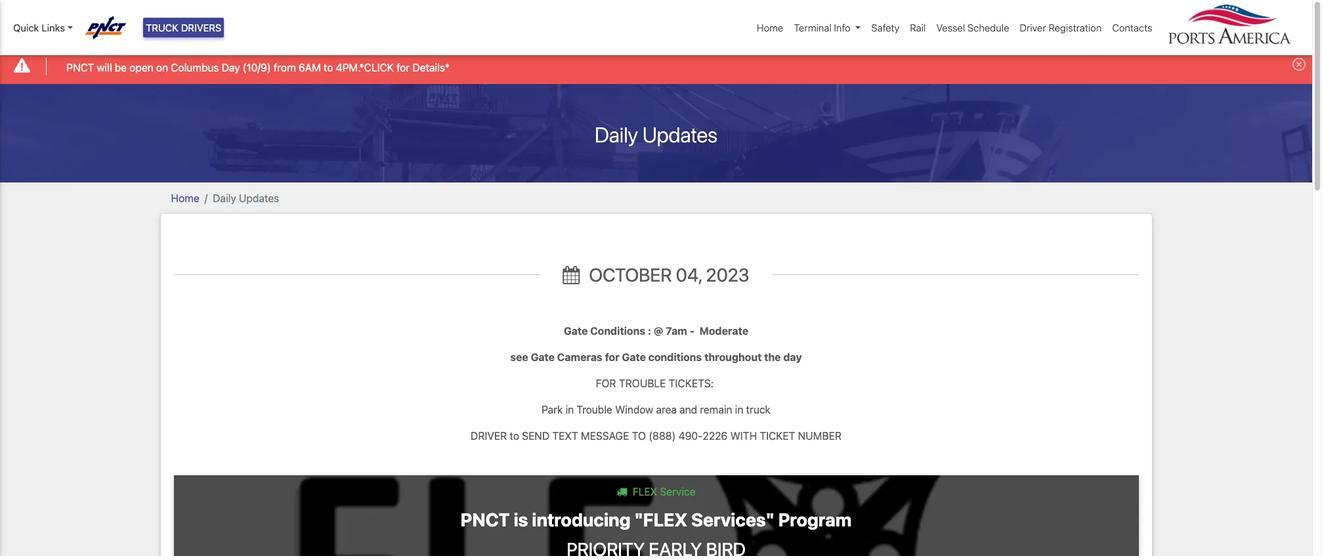 Task type: locate. For each thing, give the bounding box(es) containing it.
0 vertical spatial updates
[[642, 122, 718, 147]]

pnct for pnct will be open on columbus day (10/9) from 6am to 4pm.*click for details*
[[66, 61, 94, 73]]

-
[[690, 325, 695, 336]]

0 vertical spatial to
[[324, 61, 333, 73]]

the
[[764, 351, 781, 363]]

0 horizontal spatial gate
[[531, 351, 555, 363]]

in right park
[[566, 403, 574, 415]]

0 horizontal spatial for
[[397, 61, 410, 73]]

1 vertical spatial pnct
[[461, 509, 510, 530]]

1 vertical spatial home
[[171, 192, 199, 204]]

gate conditions : @ 7am -  moderate
[[564, 325, 748, 336]]

1 horizontal spatial to
[[510, 430, 519, 442]]

2226
[[703, 430, 728, 442]]

0 horizontal spatial updates
[[239, 192, 279, 204]]

gate up cameras
[[564, 325, 588, 336]]

be
[[115, 61, 127, 73]]

gate
[[564, 325, 588, 336], [531, 351, 555, 363], [622, 351, 646, 363]]

gate up trouble on the bottom
[[622, 351, 646, 363]]

7am
[[666, 325, 687, 336]]

1 horizontal spatial in
[[735, 403, 743, 415]]

in
[[566, 403, 574, 415], [735, 403, 743, 415]]

see
[[510, 351, 528, 363]]

truck drivers
[[146, 22, 221, 33]]

2 in from the left
[[735, 403, 743, 415]]

0 horizontal spatial pnct
[[66, 61, 94, 73]]

text
[[552, 430, 578, 442]]

terminal
[[794, 22, 832, 33]]

for inside pnct will be open on columbus day (10/9) from 6am to 4pm.*click for details* link
[[397, 61, 410, 73]]

to left send on the left of the page
[[510, 430, 519, 442]]

number
[[798, 430, 842, 442]]

0 vertical spatial daily
[[595, 122, 638, 147]]

vessel
[[936, 22, 965, 33]]

daily
[[595, 122, 638, 147], [213, 192, 236, 204]]

pnct left 'is'
[[461, 509, 510, 530]]

to inside alert
[[324, 61, 333, 73]]

contacts
[[1112, 22, 1152, 33]]

gate right see
[[531, 351, 555, 363]]

"flex
[[635, 509, 687, 530]]

0 vertical spatial home link
[[752, 15, 789, 40]]

pnct will be open on columbus day (10/9) from 6am to 4pm.*click for details* alert
[[0, 48, 1312, 84]]

pnct for pnct is introducing "flex services" program
[[461, 509, 510, 530]]

to right 6am
[[324, 61, 333, 73]]

services"
[[691, 509, 775, 530]]

0 horizontal spatial to
[[324, 61, 333, 73]]

home
[[757, 22, 783, 33], [171, 192, 199, 204]]

0 horizontal spatial daily
[[213, 192, 236, 204]]

0 vertical spatial for
[[397, 61, 410, 73]]

1 horizontal spatial for
[[605, 351, 620, 363]]

quick
[[13, 22, 39, 33]]

quick links
[[13, 22, 65, 33]]

terminal info link
[[789, 15, 866, 40]]

pnct inside pnct will be open on columbus day (10/9) from 6am to 4pm.*click for details* link
[[66, 61, 94, 73]]

1 vertical spatial updates
[[239, 192, 279, 204]]

flex service
[[630, 485, 695, 497]]

send
[[522, 430, 550, 442]]

1 in from the left
[[566, 403, 574, 415]]

quick links link
[[13, 20, 73, 35]]

flex
[[633, 485, 657, 497]]

(888)
[[649, 430, 676, 442]]

park in trouble window area and remain in truck
[[542, 403, 771, 415]]

updates
[[642, 122, 718, 147], [239, 192, 279, 204]]

park
[[542, 403, 563, 415]]

0 horizontal spatial in
[[566, 403, 574, 415]]

0 vertical spatial pnct
[[66, 61, 94, 73]]

safety link
[[866, 15, 905, 40]]

daily updates
[[595, 122, 718, 147], [213, 192, 279, 204]]

october
[[589, 264, 672, 285]]

pnct is introducing "flex services" program
[[461, 509, 852, 530]]

1 horizontal spatial daily updates
[[595, 122, 718, 147]]

truck image
[[617, 486, 627, 497]]

cameras
[[557, 351, 602, 363]]

links
[[42, 22, 65, 33]]

trouble
[[577, 403, 612, 415]]

open
[[129, 61, 153, 73]]

for down conditions
[[605, 351, 620, 363]]

1 vertical spatial home link
[[171, 192, 199, 204]]

0 vertical spatial daily updates
[[595, 122, 718, 147]]

1 horizontal spatial home link
[[752, 15, 789, 40]]

for left details*
[[397, 61, 410, 73]]

close image
[[1293, 58, 1306, 71]]

pnct will be open on columbus day (10/9) from 6am to 4pm.*click for details* link
[[66, 59, 450, 75]]

pnct
[[66, 61, 94, 73], [461, 509, 510, 530]]

1 horizontal spatial pnct
[[461, 509, 510, 530]]

1 vertical spatial daily updates
[[213, 192, 279, 204]]

0 vertical spatial home
[[757, 22, 783, 33]]

rail
[[910, 22, 926, 33]]

pnct left will at the left
[[66, 61, 94, 73]]

to
[[324, 61, 333, 73], [510, 430, 519, 442]]

1 vertical spatial for
[[605, 351, 620, 363]]

1 horizontal spatial home
[[757, 22, 783, 33]]

safety
[[871, 22, 900, 33]]

vessel schedule
[[936, 22, 1009, 33]]

day
[[222, 61, 240, 73]]

04,
[[676, 264, 702, 285]]

pnct will be open on columbus day (10/9) from 6am to 4pm.*click for details*
[[66, 61, 450, 73]]

home inside "link"
[[757, 22, 783, 33]]

for
[[397, 61, 410, 73], [605, 351, 620, 363]]

in left 'truck'
[[735, 403, 743, 415]]

trouble
[[619, 377, 666, 389]]

1 vertical spatial daily
[[213, 192, 236, 204]]

service
[[660, 485, 695, 497]]

will
[[97, 61, 112, 73]]

home link
[[752, 15, 789, 40], [171, 192, 199, 204]]

october 04, 2023
[[585, 264, 750, 285]]



Task type: vqa. For each thing, say whether or not it's contained in the screenshot.
Gate to the left
yes



Task type: describe. For each thing, give the bounding box(es) containing it.
from
[[274, 61, 296, 73]]

conditions
[[590, 325, 645, 336]]

1 vertical spatial to
[[510, 430, 519, 442]]

schedule
[[968, 22, 1009, 33]]

driver
[[471, 430, 507, 442]]

for trouble tickets:
[[593, 377, 719, 389]]

to
[[632, 430, 646, 442]]

area
[[656, 403, 677, 415]]

driver registration link
[[1015, 15, 1107, 40]]

driver to send text message to (888) 490-2226 with ticket number
[[471, 430, 842, 442]]

490-
[[679, 430, 703, 442]]

@
[[654, 325, 663, 336]]

truck
[[746, 403, 771, 415]]

tickets:
[[669, 377, 714, 389]]

2023
[[706, 264, 750, 285]]

remain
[[700, 403, 732, 415]]

moderate
[[700, 325, 748, 336]]

0 horizontal spatial home link
[[171, 192, 199, 204]]

with
[[730, 430, 757, 442]]

and
[[679, 403, 697, 415]]

throughout
[[704, 351, 762, 363]]

driver registration
[[1020, 22, 1102, 33]]

program
[[778, 509, 852, 530]]

is
[[514, 509, 528, 530]]

0 horizontal spatial daily updates
[[213, 192, 279, 204]]

on
[[156, 61, 168, 73]]

1 horizontal spatial gate
[[564, 325, 588, 336]]

columbus
[[171, 61, 219, 73]]

conditions
[[648, 351, 702, 363]]

6am
[[299, 61, 321, 73]]

2 horizontal spatial gate
[[622, 351, 646, 363]]

1 horizontal spatial updates
[[642, 122, 718, 147]]

:
[[648, 325, 651, 336]]

terminal info
[[794, 22, 851, 33]]

contacts link
[[1107, 15, 1158, 40]]

day
[[783, 351, 802, 363]]

truck
[[146, 22, 178, 33]]

ticket
[[760, 430, 795, 442]]

rail link
[[905, 15, 931, 40]]

registration
[[1049, 22, 1102, 33]]

window
[[615, 403, 653, 415]]

calendar image
[[563, 266, 580, 284]]

message
[[581, 430, 629, 442]]

for
[[596, 377, 616, 389]]

drivers
[[181, 22, 221, 33]]

introducing
[[532, 509, 631, 530]]

(10/9)
[[243, 61, 271, 73]]

vessel schedule link
[[931, 15, 1015, 40]]

0 horizontal spatial home
[[171, 192, 199, 204]]

truck drivers link
[[143, 18, 224, 38]]

4pm.*click
[[336, 61, 394, 73]]

1 horizontal spatial daily
[[595, 122, 638, 147]]

details*
[[412, 61, 450, 73]]

see gate cameras for gate conditions throughout the day
[[510, 351, 802, 363]]

driver
[[1020, 22, 1046, 33]]

info
[[834, 22, 851, 33]]



